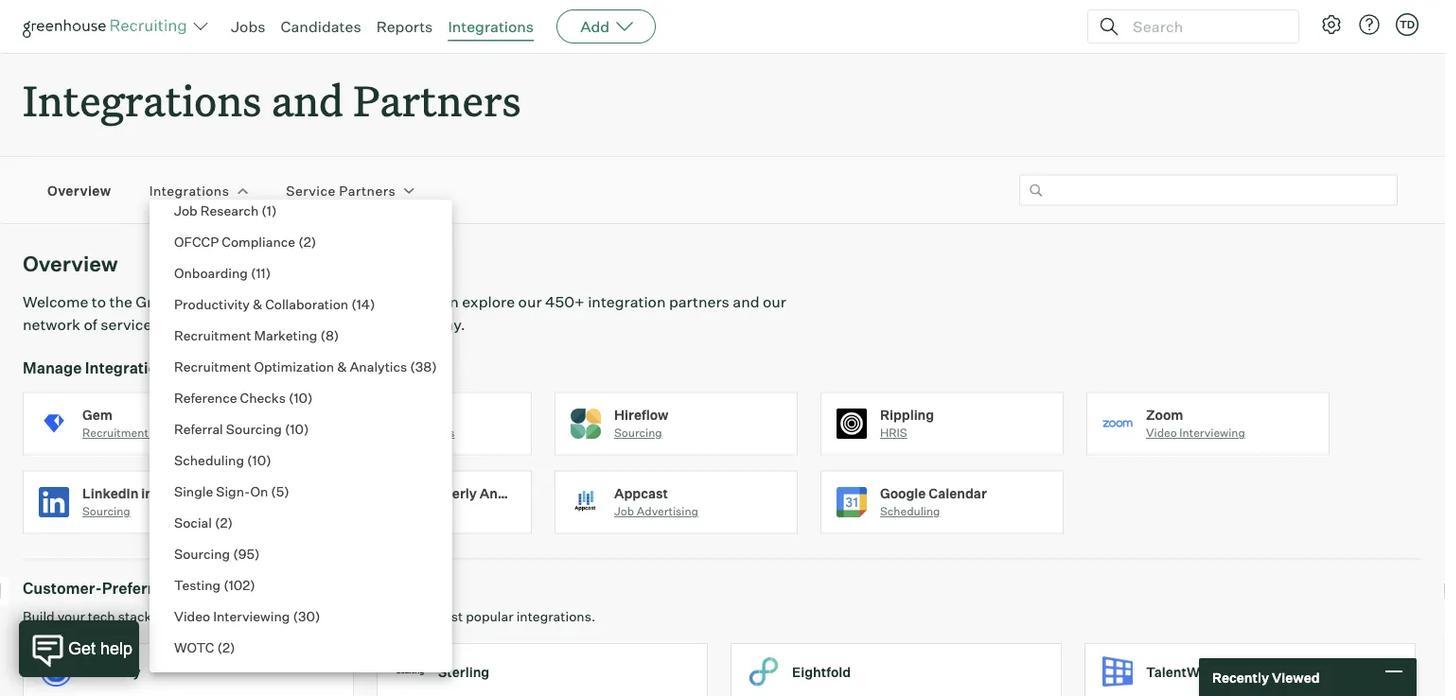 Task type: locate. For each thing, give the bounding box(es) containing it.
reference checks ( 10 )
[[174, 390, 313, 406]]

0 vertical spatial &
[[253, 296, 262, 312]]

partners up guidance,
[[175, 580, 239, 599]]

0 vertical spatial interviewing
[[1180, 426, 1246, 440]]

sourcing down hireflow
[[615, 426, 663, 440]]

marketing up 'optimization'
[[254, 327, 318, 344]]

sign-
[[216, 483, 250, 500]]

checks
[[240, 390, 286, 406], [416, 426, 455, 440]]

1 vertical spatial video
[[174, 608, 210, 625]]

menu containing job research
[[150, 0, 441, 673]]

38
[[415, 358, 432, 375]]

1 horizontal spatial marketing
[[254, 327, 318, 344]]

talentwall by crosschq
[[1147, 664, 1298, 681]]

recruitment marketing ( 8 )
[[174, 327, 339, 344]]

job inside appcast job advertising
[[615, 505, 635, 519]]

& up new
[[253, 296, 262, 312]]

integrations
[[141, 485, 220, 502]]

popular
[[466, 609, 514, 626]]

angellist
[[480, 485, 542, 502]]

interviewing down zoom
[[1180, 426, 1246, 440]]

hireflow
[[615, 407, 669, 423]]

10 down 'reference checks ( 10 )'
[[290, 421, 304, 437]]

recruitment for recruitment marketing ( 8 )
[[174, 327, 251, 344]]

interviewing inside 'zoom video interviewing'
[[1180, 426, 1246, 440]]

eightfold
[[793, 664, 851, 681]]

1 horizontal spatial integrations link
[[448, 17, 534, 36]]

integrations
[[448, 17, 534, 36], [23, 72, 262, 128], [149, 182, 229, 199], [85, 359, 175, 378]]

menu
[[150, 0, 441, 673]]

& left analytics
[[337, 358, 347, 375]]

1 vertical spatial job
[[615, 505, 635, 519]]

productivity & collaboration ( 14 )
[[174, 296, 376, 312]]

job
[[174, 202, 198, 219], [615, 505, 635, 519]]

(
[[262, 202, 267, 219], [298, 233, 304, 250], [251, 265, 256, 281], [352, 296, 357, 312], [320, 327, 326, 344], [410, 358, 415, 375], [289, 390, 294, 406], [285, 421, 290, 437], [247, 452, 252, 469], [271, 483, 276, 500], [215, 515, 220, 531], [233, 546, 238, 562], [224, 577, 229, 594], [293, 608, 298, 625], [217, 640, 222, 656]]

scheduling down the referral
[[174, 452, 244, 469]]

recruitment optimization & analytics ( 38 )
[[174, 358, 437, 375]]

rippling hris
[[881, 407, 935, 440]]

recruitment down gem
[[82, 426, 149, 440]]

1 vertical spatial partners
[[339, 182, 396, 199]]

appcast job advertising
[[615, 485, 699, 519]]

tech
[[88, 609, 115, 626]]

recruitment inside gem recruitment marketing
[[82, 426, 149, 440]]

network
[[23, 315, 80, 334]]

single
[[174, 483, 213, 500]]

reports
[[377, 17, 433, 36]]

you
[[404, 293, 430, 312]]

are
[[322, 315, 345, 334]]

jobs link
[[231, 17, 266, 36]]

1 vertical spatial and
[[733, 293, 760, 312]]

1 vertical spatial marketing
[[151, 426, 205, 440]]

0 vertical spatial partners
[[353, 72, 521, 128]]

integration
[[588, 293, 666, 312]]

( down "referral sourcing ( 10 )"
[[247, 452, 252, 469]]

sourcing down linkedin
[[82, 505, 130, 519]]

( right analytics
[[410, 358, 415, 375]]

onboarding ( 11 )
[[174, 265, 271, 281]]

( left from
[[293, 608, 298, 625]]

( right social
[[215, 515, 220, 531]]

job down appcast
[[615, 505, 635, 519]]

configure image
[[1321, 13, 1344, 36]]

( down the collaboration
[[320, 327, 326, 344]]

interviewing down 102
[[213, 608, 290, 625]]

1 vertical spatial &
[[337, 358, 347, 375]]

scheduling ( 10 )
[[174, 452, 271, 469]]

job up ofccp
[[174, 202, 198, 219]]

0 horizontal spatial interviewing
[[213, 608, 290, 625]]

calendly link
[[23, 644, 377, 697]]

2 vertical spatial 10
[[252, 452, 266, 469]]

recruitment for recruitment optimization & analytics ( 38 )
[[174, 358, 251, 375]]

partners down productivity & collaboration ( 14 )
[[258, 315, 319, 334]]

integrations up job research ( 1 )
[[149, 182, 229, 199]]

recently
[[1213, 670, 1270, 686]]

wellfound (formerly angellist talent) link
[[289, 471, 591, 550]]

2 right wotc
[[222, 640, 230, 656]]

checks right background
[[416, 426, 455, 440]]

2 vertical spatial recruitment
[[82, 426, 149, 440]]

job research ( 1 )
[[174, 202, 277, 219]]

0 horizontal spatial &
[[253, 296, 262, 312]]

to
[[92, 293, 106, 312]]

from
[[308, 609, 337, 626]]

add button
[[557, 9, 656, 44]]

of
[[84, 315, 97, 334]]

wellfound (formerly angellist talent)
[[348, 485, 591, 502]]

1 horizontal spatial scheduling
[[881, 505, 941, 519]]

checks up "referral sourcing ( 10 )"
[[240, 390, 286, 406]]

partners right integration
[[669, 293, 730, 312]]

testing ( 102 )
[[174, 577, 255, 594]]

1 vertical spatial recruitment
[[174, 358, 251, 375]]

( down compliance
[[251, 265, 256, 281]]

2 vertical spatial 2
[[222, 640, 230, 656]]

checks inside 'link'
[[416, 426, 455, 440]]

sterling
[[438, 664, 490, 681]]

video inside menu
[[174, 608, 210, 625]]

reports link
[[377, 17, 433, 36]]

video interviewing ( 30 )
[[174, 608, 320, 625]]

2 for social ( 2 )
[[220, 515, 228, 531]]

checks inside menu
[[240, 390, 286, 406]]

10 down recruitment optimization & analytics ( 38 )
[[294, 390, 308, 406]]

partners down reports in the top left of the page
[[353, 72, 521, 128]]

2 vertical spatial partners
[[175, 580, 239, 599]]

preferred
[[102, 580, 172, 599]]

our
[[519, 293, 542, 312], [763, 293, 787, 312], [340, 609, 360, 626]]

0 vertical spatial recruitment
[[174, 327, 251, 344]]

talentwall by crosschq link
[[1085, 644, 1439, 697]]

video
[[1147, 426, 1178, 440], [174, 608, 210, 625]]

0 vertical spatial 2
[[304, 233, 311, 250]]

0 horizontal spatial checks
[[240, 390, 286, 406]]

1 vertical spatial integrations link
[[149, 181, 229, 200]]

1 horizontal spatial video
[[1147, 426, 1178, 440]]

( up 102
[[233, 546, 238, 562]]

checks for reference
[[240, 390, 286, 406]]

None text field
[[1020, 175, 1399, 206]]

integrations link up job research ( 1 )
[[149, 181, 229, 200]]

0 horizontal spatial marketing
[[151, 426, 205, 440]]

1 horizontal spatial interviewing
[[1180, 426, 1246, 440]]

social
[[174, 515, 212, 531]]

can
[[433, 293, 459, 312]]

1 vertical spatial scheduling
[[881, 505, 941, 519]]

0 horizontal spatial scheduling
[[174, 452, 244, 469]]

recruitment up reference
[[174, 358, 251, 375]]

0 vertical spatial job
[[174, 202, 198, 219]]

integrations link right reports in the top left of the page
[[448, 17, 534, 36]]

partners
[[669, 293, 730, 312], [258, 315, 319, 334]]

integrations and partners
[[23, 72, 521, 128]]

1 horizontal spatial and
[[733, 293, 760, 312]]

0 horizontal spatial integrations link
[[149, 181, 229, 200]]

2 right social
[[220, 515, 228, 531]]

scheduling down google
[[881, 505, 941, 519]]

1 vertical spatial partners
[[258, 315, 319, 334]]

1 horizontal spatial checks
[[416, 426, 455, 440]]

0 horizontal spatial video
[[174, 608, 210, 625]]

0 vertical spatial scheduling
[[174, 452, 244, 469]]

8
[[326, 327, 334, 344]]

video up wotc
[[174, 608, 210, 625]]

crosschq
[[1237, 664, 1298, 681]]

0 vertical spatial 10
[[294, 390, 308, 406]]

2 right compliance
[[304, 233, 311, 250]]

1 vertical spatial checks
[[416, 426, 455, 440]]

integrations.
[[517, 609, 596, 626]]

0 vertical spatial checks
[[240, 390, 286, 406]]

td button
[[1393, 9, 1423, 40]]

11
[[256, 265, 266, 281]]

sourcing inside linkedin integrations sourcing
[[82, 505, 130, 519]]

video down zoom
[[1147, 426, 1178, 440]]

gem
[[82, 407, 113, 423]]

1 horizontal spatial job
[[615, 505, 635, 519]]

14
[[357, 296, 370, 312]]

partners right service
[[339, 182, 396, 199]]

10 up on
[[252, 452, 266, 469]]

checks for background
[[416, 426, 455, 440]]

partners
[[353, 72, 521, 128], [339, 182, 396, 199], [175, 580, 239, 599]]

marketing down reference
[[151, 426, 205, 440]]

ofccp
[[174, 233, 219, 250]]

0 vertical spatial video
[[1147, 426, 1178, 440]]

0 horizontal spatial job
[[174, 202, 198, 219]]

0 vertical spatial marketing
[[254, 327, 318, 344]]

interviewing
[[1180, 426, 1246, 440], [213, 608, 290, 625]]

new
[[224, 315, 255, 334]]

1 vertical spatial 10
[[290, 421, 304, 437]]

customer-
[[23, 580, 102, 599]]

partnerships
[[225, 293, 316, 312]]

1 vertical spatial 2
[[220, 515, 228, 531]]

0 vertical spatial partners
[[669, 293, 730, 312]]

partners inside service partners link
[[339, 182, 396, 199]]

integrations right reports in the top left of the page
[[448, 17, 534, 36]]

recruitment down productivity on the left
[[174, 327, 251, 344]]

0 horizontal spatial partners
[[258, 315, 319, 334]]

wotc
[[174, 640, 214, 656]]

integrations link
[[448, 17, 534, 36], [149, 181, 229, 200]]

candidates link
[[281, 17, 361, 36]]

0 vertical spatial and
[[271, 72, 344, 128]]

marketing inside gem recruitment marketing
[[151, 426, 205, 440]]



Task type: vqa. For each thing, say whether or not it's contained in the screenshot.


Task type: describe. For each thing, give the bounding box(es) containing it.
collaboration
[[265, 296, 349, 312]]

greenhouse recruiting image
[[23, 15, 193, 38]]

0 horizontal spatial and
[[271, 72, 344, 128]]

partners.
[[155, 315, 220, 334]]

referral
[[174, 421, 223, 437]]

10 for referral sourcing ( 10 )
[[290, 421, 304, 437]]

rippling
[[881, 407, 935, 423]]

( right compliance
[[298, 233, 304, 250]]

jobs
[[231, 17, 266, 36]]

manage
[[23, 359, 82, 378]]

the
[[109, 293, 132, 312]]

a
[[378, 315, 386, 334]]

sourcing inside hireflow sourcing
[[615, 426, 663, 440]]

102
[[229, 577, 250, 594]]

1 horizontal spatial our
[[519, 293, 542, 312]]

(formerly
[[416, 485, 477, 502]]

manage integrations
[[23, 359, 175, 378]]

background checks link
[[289, 393, 555, 471]]

( down 'optimization'
[[289, 390, 294, 406]]

sourcing down 'reference checks ( 10 )'
[[226, 421, 282, 437]]

linkedin
[[82, 485, 139, 502]]

away.
[[425, 315, 466, 334]]

0 vertical spatial integrations link
[[448, 17, 534, 36]]

wotc ( 2 )
[[174, 640, 235, 656]]

1 vertical spatial overview
[[23, 251, 118, 277]]

linkedin integrations sourcing
[[82, 485, 220, 519]]

customer-preferred partners
[[23, 580, 239, 599]]

calendar
[[929, 485, 987, 502]]

service partners link
[[286, 181, 396, 200]]

450+
[[545, 293, 585, 312]]

service
[[286, 182, 336, 199]]

add
[[581, 17, 610, 36]]

hris
[[881, 426, 908, 440]]

research
[[201, 202, 259, 219]]

most
[[432, 609, 463, 626]]

td
[[1400, 18, 1416, 31]]

page
[[319, 293, 355, 312]]

ofccp compliance ( 2 )
[[174, 233, 316, 250]]

( down 'reference checks ( 10 )'
[[285, 421, 290, 437]]

integrations down greenhouse recruiting image
[[23, 72, 262, 128]]

greenhouse
[[136, 293, 222, 312]]

welcome to the greenhouse partnerships page where you can explore our 450+ integration partners and our network of service partners. new partners are just a click away.
[[23, 293, 787, 334]]

click
[[389, 315, 422, 334]]

welcome
[[23, 293, 88, 312]]

gem recruitment marketing
[[82, 407, 205, 440]]

partners for integrations and partners
[[353, 72, 521, 128]]

1 vertical spatial interviewing
[[213, 608, 290, 625]]

( up just
[[352, 296, 357, 312]]

( up compliance
[[262, 202, 267, 219]]

wellfound
[[348, 485, 414, 502]]

scheduling inside google calendar scheduling
[[881, 505, 941, 519]]

google
[[881, 485, 926, 502]]

integrations down service
[[85, 359, 175, 378]]

sourcing ( 95 )
[[174, 546, 260, 562]]

compliance
[[222, 233, 296, 250]]

partners for customer-preferred partners
[[175, 580, 239, 599]]

build
[[23, 609, 55, 626]]

95
[[238, 546, 255, 562]]

video inside 'zoom video interviewing'
[[1147, 426, 1178, 440]]

customers
[[363, 609, 429, 626]]

build your tech stack with guidance, selecting from our customers most popular integrations.
[[23, 609, 596, 626]]

candidates
[[281, 17, 361, 36]]

on
[[250, 483, 268, 500]]

talentwall
[[1147, 664, 1215, 681]]

advertising
[[637, 505, 699, 519]]

1 horizontal spatial partners
[[669, 293, 730, 312]]

hireflow sourcing
[[615, 407, 669, 440]]

talent)
[[545, 485, 591, 502]]

0 vertical spatial overview
[[47, 182, 111, 199]]

zoom
[[1147, 407, 1184, 423]]

background checks
[[348, 426, 455, 440]]

2 horizontal spatial our
[[763, 293, 787, 312]]

referral sourcing ( 10 )
[[174, 421, 309, 437]]

5
[[276, 483, 284, 500]]

guidance,
[[184, 609, 245, 626]]

2 for wotc ( 2 )
[[222, 640, 230, 656]]

optimization
[[254, 358, 334, 375]]

recently viewed
[[1213, 670, 1320, 686]]

1
[[267, 202, 272, 219]]

single sign-on ( 5 )
[[174, 483, 290, 500]]

stack
[[118, 609, 152, 626]]

Search text field
[[1129, 13, 1282, 40]]

1 horizontal spatial &
[[337, 358, 347, 375]]

explore
[[462, 293, 515, 312]]

zoom video interviewing
[[1147, 407, 1246, 440]]

with
[[155, 609, 181, 626]]

social ( 2 )
[[174, 515, 233, 531]]

overview link
[[47, 181, 111, 200]]

( right on
[[271, 483, 276, 500]]

0 horizontal spatial our
[[340, 609, 360, 626]]

by
[[1218, 664, 1234, 681]]

10 for reference checks ( 10 )
[[294, 390, 308, 406]]

sourcing down the social ( 2 )
[[174, 546, 230, 562]]

service
[[101, 315, 152, 334]]

your
[[57, 609, 85, 626]]

service partners
[[286, 182, 396, 199]]

( right wotc
[[217, 640, 222, 656]]

( right testing
[[224, 577, 229, 594]]

background
[[348, 426, 413, 440]]

sterling link
[[377, 644, 731, 697]]

and inside welcome to the greenhouse partnerships page where you can explore our 450+ integration partners and our network of service partners. new partners are just a click away.
[[733, 293, 760, 312]]

td button
[[1397, 13, 1419, 36]]

just
[[348, 315, 374, 334]]

scheduling inside menu
[[174, 452, 244, 469]]

where
[[358, 293, 401, 312]]



